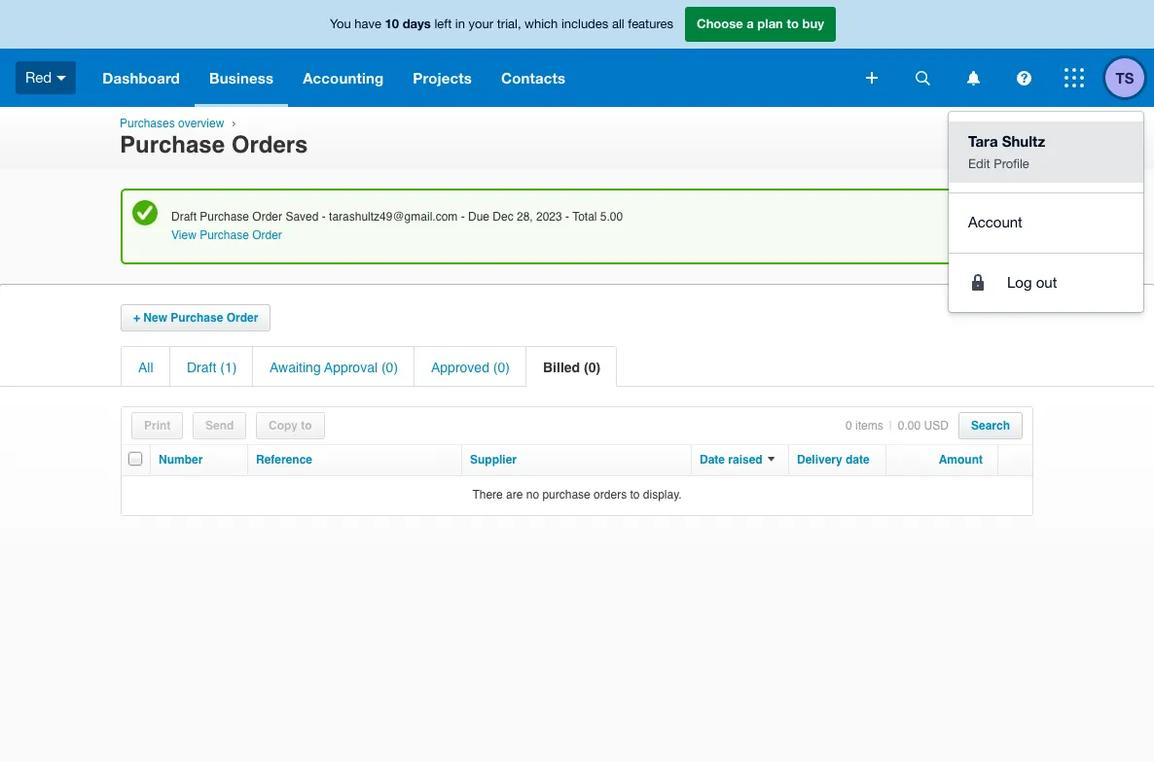 Task type: vqa. For each thing, say whether or not it's contained in the screenshot.
The Tarashultz49@Gmail.Com
yes



Task type: describe. For each thing, give the bounding box(es) containing it.
tara shultz group
[[949, 112, 1143, 312]]

left
[[434, 17, 452, 31]]

overview
[[178, 117, 224, 130]]

all button
[[138, 360, 153, 375]]

days
[[403, 16, 431, 31]]

purchase up view purchase order link
[[200, 210, 249, 224]]

log out link
[[949, 263, 1143, 303]]

2 vertical spatial order
[[226, 311, 258, 325]]

log out
[[1007, 274, 1057, 290]]

dashboard link
[[88, 49, 195, 107]]

saved
[[286, 210, 319, 224]]

all
[[612, 17, 624, 31]]

a
[[747, 16, 754, 31]]

print
[[144, 419, 171, 433]]

business button
[[195, 49, 288, 107]]

0
[[846, 419, 852, 433]]

amount
[[939, 453, 983, 467]]

accounting button
[[288, 49, 398, 107]]

purchase right "view"
[[200, 229, 249, 243]]

new
[[143, 311, 167, 325]]

there are no purchase orders to display.
[[472, 488, 682, 502]]

which
[[525, 17, 558, 31]]

trial,
[[497, 17, 521, 31]]

choose a plan to buy
[[697, 16, 824, 31]]

plan
[[757, 16, 783, 31]]

delivery date
[[797, 453, 870, 467]]

purchase orders
[[120, 132, 308, 159]]

projects
[[413, 69, 472, 87]]

there
[[472, 488, 503, 502]]

(1)
[[220, 360, 237, 375]]

projects button
[[398, 49, 487, 107]]

draft (1) button
[[187, 360, 237, 375]]

account link
[[949, 203, 1143, 243]]

approved (0)
[[431, 360, 510, 375]]

features
[[628, 17, 673, 31]]

tarashultz49@gmail.com
[[329, 210, 458, 224]]

orders
[[231, 132, 308, 159]]

2 - from the left
[[461, 210, 465, 224]]

number
[[159, 453, 203, 467]]

date raised
[[700, 453, 763, 467]]

reference
[[256, 453, 312, 467]]

edit
[[968, 156, 990, 171]]

reference link
[[256, 453, 312, 467]]

28,
[[517, 210, 533, 224]]

dec
[[493, 210, 514, 224]]

ts button
[[1106, 49, 1154, 107]]

awaiting approval (0)
[[270, 360, 398, 375]]

out
[[1036, 274, 1057, 290]]

tara shultz list box
[[949, 112, 1143, 312]]

contacts button
[[487, 49, 580, 107]]

(0) for billed (0)
[[584, 360, 601, 375]]

all
[[138, 360, 153, 375]]

0 horizontal spatial to
[[301, 419, 312, 433]]

purchase right new
[[171, 311, 223, 325]]

no
[[526, 488, 539, 502]]

copy to button
[[269, 419, 312, 433]]

svg image inside 'red' popup button
[[57, 76, 66, 81]]

0 vertical spatial to
[[787, 16, 799, 31]]

3 - from the left
[[565, 210, 569, 224]]

+ new purchase order
[[133, 311, 258, 325]]

approval
[[324, 360, 378, 375]]

copy to
[[269, 419, 312, 433]]

1 vertical spatial order
[[252, 229, 282, 243]]

tara shultz edit profile
[[968, 132, 1045, 171]]

your
[[469, 17, 494, 31]]

billed (0)
[[543, 360, 601, 375]]

approved (0) button
[[431, 360, 510, 375]]

amount link
[[939, 453, 983, 467]]

tara
[[968, 132, 998, 150]]

billed (0) button
[[543, 360, 601, 375]]

send button
[[205, 419, 234, 433]]

buy
[[802, 16, 824, 31]]



Task type: locate. For each thing, give the bounding box(es) containing it.
svg image
[[1065, 68, 1084, 88], [915, 71, 930, 85], [967, 71, 980, 85], [1016, 71, 1031, 85], [866, 72, 878, 84], [57, 76, 66, 81]]

- right saved on the left of page
[[322, 210, 326, 224]]

draft left '(1)'
[[187, 360, 216, 375]]

-
[[322, 210, 326, 224], [461, 210, 465, 224], [565, 210, 569, 224]]

to right "orders"
[[630, 488, 640, 502]]

1 horizontal spatial to
[[630, 488, 640, 502]]

1 horizontal spatial -
[[461, 210, 465, 224]]

+
[[133, 311, 140, 325]]

0 items | 0.00 usd
[[846, 419, 949, 433]]

accounting
[[303, 69, 384, 87]]

includes
[[561, 17, 609, 31]]

red button
[[0, 49, 88, 107]]

to left buy
[[787, 16, 799, 31]]

have
[[355, 17, 381, 31]]

dashboard
[[102, 69, 180, 87]]

0 vertical spatial draft
[[171, 210, 197, 224]]

- left total
[[565, 210, 569, 224]]

0 horizontal spatial (0)
[[381, 360, 398, 375]]

+ new purchase order button
[[133, 311, 258, 325]]

purchases overview
[[120, 117, 224, 130]]

business
[[209, 69, 274, 87]]

to right copy
[[301, 419, 312, 433]]

approved
[[431, 360, 489, 375]]

1 vertical spatial to
[[301, 419, 312, 433]]

awaiting approval (0) button
[[270, 360, 398, 375]]

- left due
[[461, 210, 465, 224]]

draft
[[171, 210, 197, 224], [187, 360, 216, 375]]

1 - from the left
[[322, 210, 326, 224]]

10
[[385, 16, 399, 31]]

draft up "view"
[[171, 210, 197, 224]]

usd
[[924, 419, 949, 433]]

1 (0) from the left
[[381, 360, 398, 375]]

0 vertical spatial order
[[252, 210, 282, 224]]

orders
[[594, 488, 627, 502]]

2 horizontal spatial -
[[565, 210, 569, 224]]

draft for draft purchase order saved - tarashultz49@gmail.com - due dec 28, 2023 - total 5.00 view purchase order
[[171, 210, 197, 224]]

date raised link
[[700, 453, 763, 467]]

profile
[[994, 156, 1029, 171]]

2 horizontal spatial to
[[787, 16, 799, 31]]

display.
[[643, 488, 682, 502]]

view
[[171, 229, 196, 243]]

awaiting
[[270, 360, 321, 375]]

shultz
[[1002, 132, 1045, 150]]

search button
[[971, 419, 1010, 433]]

1 horizontal spatial (0)
[[493, 360, 510, 375]]

(0) right billed
[[584, 360, 601, 375]]

draft for draft (1)
[[187, 360, 216, 375]]

are
[[506, 488, 523, 502]]

search
[[971, 419, 1010, 433]]

purchase down purchases overview link
[[120, 132, 225, 159]]

purchase
[[542, 488, 591, 502]]

order right "view"
[[252, 229, 282, 243]]

account
[[968, 214, 1023, 231]]

purchases
[[120, 117, 175, 130]]

order
[[252, 210, 282, 224], [252, 229, 282, 243], [226, 311, 258, 325]]

2 vertical spatial to
[[630, 488, 640, 502]]

view purchase order link
[[171, 229, 282, 243]]

draft (1)
[[187, 360, 237, 375]]

3 (0) from the left
[[584, 360, 601, 375]]

purchase
[[120, 132, 225, 159], [200, 210, 249, 224], [200, 229, 249, 243], [171, 311, 223, 325]]

(0) for approved (0)
[[493, 360, 510, 375]]

purchases overview link
[[120, 117, 224, 130]]

2023
[[536, 210, 562, 224]]

send
[[205, 419, 234, 433]]

print button
[[144, 419, 171, 433]]

due
[[468, 210, 489, 224]]

(0) right approved
[[493, 360, 510, 375]]

5.00
[[600, 210, 623, 224]]

|
[[889, 419, 892, 433]]

2 (0) from the left
[[493, 360, 510, 375]]

copy
[[269, 419, 298, 433]]

in
[[455, 17, 465, 31]]

raised
[[728, 453, 763, 467]]

billed
[[543, 360, 580, 375]]

date
[[846, 453, 870, 467]]

items
[[855, 419, 883, 433]]

delivery date link
[[797, 453, 870, 467]]

order left saved on the left of page
[[252, 210, 282, 224]]

you have 10 days left in your trial, which includes all features
[[330, 16, 673, 31]]

you
[[330, 17, 351, 31]]

banner containing ts
[[0, 0, 1154, 312]]

(0) right approval at left
[[381, 360, 398, 375]]

0 horizontal spatial -
[[322, 210, 326, 224]]

ts
[[1116, 69, 1134, 86]]

choose
[[697, 16, 743, 31]]

banner
[[0, 0, 1154, 312]]

(0)
[[381, 360, 398, 375], [493, 360, 510, 375], [584, 360, 601, 375]]

0.00
[[898, 419, 921, 433]]

delivery
[[797, 453, 842, 467]]

number link
[[159, 453, 203, 467]]

1 vertical spatial draft
[[187, 360, 216, 375]]

supplier link
[[470, 453, 517, 467]]

to
[[787, 16, 799, 31], [301, 419, 312, 433], [630, 488, 640, 502]]

draft purchase order saved - tarashultz49@gmail.com - due dec 28, 2023 - total 5.00 view purchase order
[[171, 210, 623, 243]]

red
[[25, 69, 52, 85]]

order up '(1)'
[[226, 311, 258, 325]]

contacts
[[501, 69, 566, 87]]

2 horizontal spatial (0)
[[584, 360, 601, 375]]

draft inside draft purchase order saved - tarashultz49@gmail.com - due dec 28, 2023 - total 5.00 view purchase order
[[171, 210, 197, 224]]



